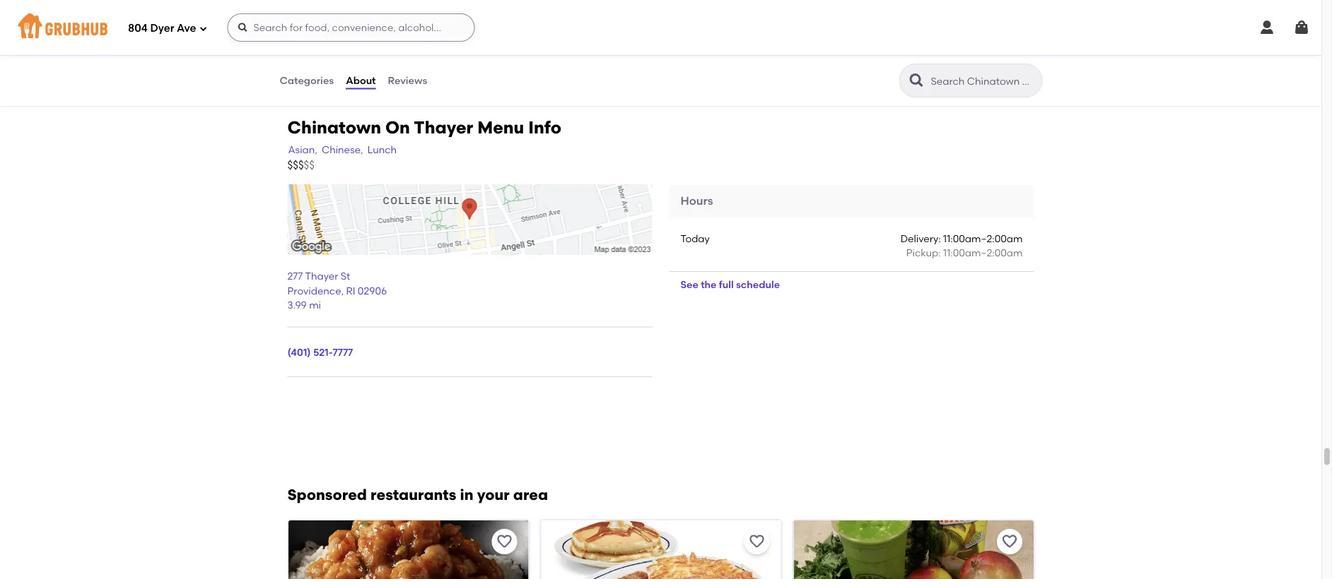 Task type: locate. For each thing, give the bounding box(es) containing it.
1 horizontal spatial save this restaurant image
[[1001, 534, 1018, 551]]

3.99
[[287, 299, 307, 311]]

1 vertical spatial thayer
[[305, 271, 338, 283]]

thayer up providence
[[305, 271, 338, 283]]

2 save this restaurant image from the left
[[1001, 534, 1018, 551]]

thayer
[[414, 118, 473, 138], [305, 271, 338, 283]]

save this restaurant button
[[491, 530, 517, 555], [744, 530, 769, 555], [997, 530, 1022, 555]]

lo mein tab
[[279, 21, 367, 36]]

2 horizontal spatial save this restaurant button
[[997, 530, 1022, 555]]

lo mein
[[279, 22, 316, 34]]

0 vertical spatial thayer
[[414, 118, 473, 138]]

svg image
[[1259, 19, 1276, 36], [237, 22, 248, 33], [199, 24, 207, 33]]

hours
[[681, 194, 713, 208]]

ri
[[346, 285, 355, 297]]

sponsored restaurants in your area
[[287, 487, 548, 505]]

1 11:00am–2:00am from the top
[[943, 233, 1023, 245]]

see the full schedule
[[681, 279, 780, 291]]

area
[[513, 487, 548, 505]]

1 horizontal spatial thayer
[[414, 118, 473, 138]]

svg image left lo
[[237, 22, 248, 33]]

main navigation navigation
[[0, 0, 1322, 55]]

(401) 521-7777
[[287, 347, 353, 359]]

2 11:00am–2:00am from the top
[[943, 247, 1023, 259]]

delivery: 11:00am–2:00am
[[901, 233, 1023, 245]]

277 thayer st providence , ri 02906 3.99 mi
[[287, 271, 387, 311]]

see
[[681, 279, 699, 291]]

asian, button
[[287, 142, 318, 158]]

0 vertical spatial 11:00am–2:00am
[[943, 233, 1023, 245]]

2 save this restaurant button from the left
[[744, 530, 769, 555]]

providence
[[287, 285, 341, 297]]

11:00am–2:00am for pickup: 11:00am–2:00am
[[943, 247, 1023, 259]]

restaurants
[[371, 487, 456, 505]]

11:00am–2:00am down delivery: 11:00am–2:00am
[[943, 247, 1023, 259]]

1 save this restaurant image from the left
[[748, 534, 765, 551]]

about
[[346, 74, 376, 87]]

1 vertical spatial 11:00am–2:00am
[[943, 247, 1023, 259]]

0 horizontal spatial save this restaurant image
[[748, 534, 765, 551]]

,
[[341, 285, 344, 297]]

11:00am–2:00am
[[943, 233, 1023, 245], [943, 247, 1023, 259]]

3 save this restaurant button from the left
[[997, 530, 1022, 555]]

save this restaurant button for a straw in the raw logo
[[997, 530, 1022, 555]]

pickup:
[[906, 247, 941, 259]]

about button
[[345, 55, 377, 106]]

521-
[[313, 347, 333, 359]]

thayer right on
[[414, 118, 473, 138]]

mein
[[293, 22, 316, 34]]

save this restaurant button for p.f. chang's logo
[[491, 530, 517, 555]]

svg image left svg icon
[[1259, 19, 1276, 36]]

804
[[128, 22, 148, 35]]

thayer inside 277 thayer st providence , ri 02906 3.99 mi
[[305, 271, 338, 283]]

11:00am–2:00am up pickup: 11:00am–2:00am
[[943, 233, 1023, 245]]

svg image right the ave at left top
[[199, 24, 207, 33]]

categories
[[280, 74, 334, 87]]

save this restaurant image
[[748, 534, 765, 551], [1001, 534, 1018, 551]]

1 horizontal spatial svg image
[[237, 22, 248, 33]]

chinatown
[[287, 118, 381, 138]]

1 horizontal spatial save this restaurant button
[[744, 530, 769, 555]]

today
[[681, 233, 710, 245]]

0 horizontal spatial save this restaurant button
[[491, 530, 517, 555]]

0 horizontal spatial thayer
[[305, 271, 338, 283]]

1 save this restaurant button from the left
[[491, 530, 517, 555]]

delivery:
[[901, 233, 941, 245]]



Task type: vqa. For each thing, say whether or not it's contained in the screenshot.
first 11:00am–2:00am from the bottom
yes



Task type: describe. For each thing, give the bounding box(es) containing it.
info
[[528, 118, 562, 138]]

Search for food, convenience, alcohol... search field
[[227, 13, 475, 42]]

0 horizontal spatial svg image
[[199, 24, 207, 33]]

02906
[[358, 285, 387, 297]]

save this restaurant button for ihop logo
[[744, 530, 769, 555]]

chinese, button
[[321, 142, 364, 158]]

svg image
[[1293, 19, 1310, 36]]

chinatown on thayer menu info
[[287, 118, 562, 138]]

2 horizontal spatial svg image
[[1259, 19, 1276, 36]]

your
[[477, 487, 510, 505]]

(401)
[[287, 347, 311, 359]]

lo
[[279, 22, 290, 34]]

the
[[701, 279, 717, 291]]

pickup: 11:00am–2:00am
[[906, 247, 1023, 259]]

lunch
[[367, 144, 397, 156]]

see the full schedule button
[[669, 272, 791, 298]]

in
[[460, 487, 474, 505]]

lunch button
[[367, 142, 397, 158]]

asian, chinese, lunch
[[288, 144, 397, 156]]

ihop logo image
[[541, 521, 781, 580]]

7777
[[333, 347, 353, 359]]

Search Chinatown On Thayer search field
[[930, 74, 1038, 88]]

reviews button
[[387, 55, 428, 106]]

st
[[341, 271, 350, 283]]

categories button
[[279, 55, 335, 106]]

(401) 521-7777 button
[[287, 346, 353, 360]]

search icon image
[[908, 72, 925, 89]]

save this restaurant image for ihop logo the "save this restaurant" button
[[748, 534, 765, 551]]

save this restaurant image for the "save this restaurant" button corresponding to a straw in the raw logo
[[1001, 534, 1018, 551]]

schedule
[[736, 279, 780, 291]]

804 dyer ave
[[128, 22, 196, 35]]

sponsored
[[287, 487, 367, 505]]

chinese,
[[322, 144, 363, 156]]

ave
[[177, 22, 196, 35]]

reviews
[[388, 74, 427, 87]]

p.f. chang's logo image
[[288, 521, 528, 580]]

11:00am–2:00am for delivery: 11:00am–2:00am
[[943, 233, 1023, 245]]

on
[[385, 118, 410, 138]]

mi
[[309, 299, 321, 311]]

a straw in the raw logo image
[[794, 521, 1033, 580]]

menu
[[477, 118, 524, 138]]

$$$$$
[[287, 159, 315, 172]]

dyer
[[150, 22, 174, 35]]

save this restaurant image
[[496, 534, 513, 551]]

277
[[287, 271, 303, 283]]

asian,
[[288, 144, 317, 156]]

full
[[719, 279, 734, 291]]

$$$
[[287, 159, 304, 172]]



